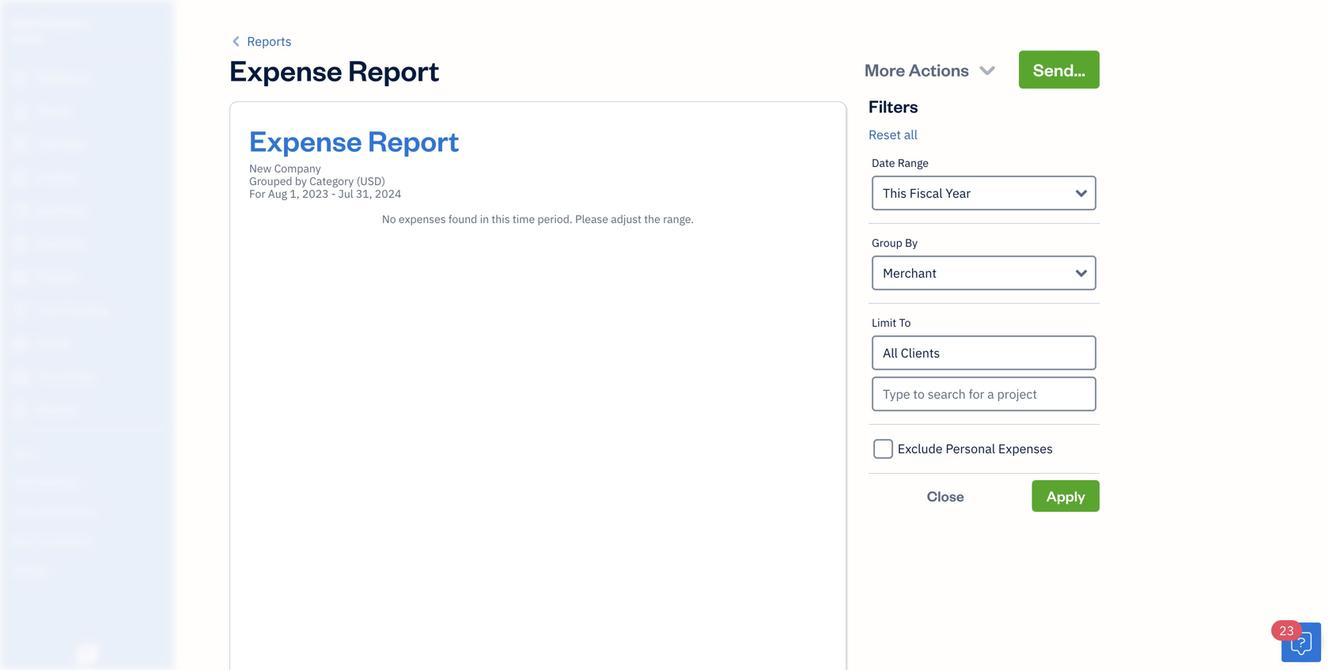 Task type: describe. For each thing, give the bounding box(es) containing it.
connections
[[37, 534, 93, 547]]

company inside expense report new company grouped by category ( usd ) for aug 1, 2023 - jul 31, 2024
[[274, 161, 321, 176]]

all
[[904, 126, 918, 143]]

2023
[[302, 186, 329, 201]]

this
[[492, 212, 510, 226]]

category
[[309, 174, 354, 188]]

this
[[883, 185, 907, 201]]

main element
[[0, 0, 214, 670]]

payment image
[[10, 203, 29, 219]]

2024
[[375, 186, 401, 201]]

team members link
[[4, 468, 169, 496]]

timer image
[[10, 303, 29, 319]]

invoice image
[[10, 170, 29, 186]]

items and services link
[[4, 498, 169, 525]]

send…
[[1033, 58, 1085, 81]]

team
[[12, 475, 37, 488]]

personal
[[946, 440, 995, 457]]

exclude
[[898, 440, 943, 457]]

expenses
[[998, 440, 1053, 457]]

reset
[[869, 126, 901, 143]]

23
[[1279, 622, 1294, 639]]

(
[[356, 174, 360, 188]]

time
[[513, 212, 535, 226]]

report for expense report new company grouped by category ( usd ) for aug 1, 2023 - jul 31, 2024
[[368, 121, 459, 159]]

estimate image
[[10, 137, 29, 153]]

range
[[898, 155, 929, 170]]

period.
[[538, 212, 573, 226]]

jul
[[338, 186, 353, 201]]

client image
[[10, 104, 29, 119]]

fiscal
[[910, 185, 943, 201]]

group
[[872, 235, 902, 250]]

limit to
[[872, 315, 911, 330]]

money image
[[10, 336, 29, 352]]

by
[[905, 235, 918, 250]]

expenses
[[399, 212, 446, 226]]

group by element
[[869, 224, 1100, 304]]

Group By field
[[872, 256, 1096, 290]]

dashboard image
[[10, 70, 29, 86]]

date range element
[[869, 144, 1100, 224]]

bank connections
[[12, 534, 93, 547]]

date
[[872, 155, 895, 170]]

expense for expense report new company grouped by category ( usd ) for aug 1, 2023 - jul 31, 2024
[[249, 121, 362, 159]]

limit
[[872, 315, 896, 330]]

items
[[12, 504, 36, 517]]

chevrondown image
[[976, 59, 998, 81]]

grouped
[[249, 174, 292, 188]]

close
[[927, 487, 964, 505]]

apply
[[1046, 487, 1085, 505]]

no
[[382, 212, 396, 226]]

the
[[644, 212, 660, 226]]

new inside expense report new company grouped by category ( usd ) for aug 1, 2023 - jul 31, 2024
[[249, 161, 272, 176]]

apps
[[12, 446, 35, 459]]

close button
[[869, 480, 1023, 512]]

bank
[[12, 534, 35, 547]]

and
[[38, 504, 55, 517]]

new inside new company owner
[[13, 15, 36, 30]]



Task type: vqa. For each thing, say whether or not it's contained in the screenshot.
ITEMS AND SERVICES link
yes



Task type: locate. For each thing, give the bounding box(es) containing it.
Date Range field
[[872, 176, 1096, 210]]

company up 1,
[[274, 161, 321, 176]]

report
[[348, 51, 439, 88], [368, 121, 459, 159]]

new up owner
[[13, 15, 36, 30]]

company
[[38, 15, 89, 30], [274, 161, 321, 176]]

expense up by
[[249, 121, 362, 159]]

1 vertical spatial company
[[274, 161, 321, 176]]

reset all
[[869, 126, 918, 143]]

services
[[57, 504, 95, 517]]

year
[[946, 185, 971, 201]]

company up owner
[[38, 15, 89, 30]]

new up for
[[249, 161, 272, 176]]

freshbooks image
[[74, 645, 100, 664]]

found
[[449, 212, 477, 226]]

bank connections link
[[4, 527, 169, 555]]

chart image
[[10, 369, 29, 385]]

adjust
[[611, 212, 642, 226]]

expense report new company grouped by category ( usd ) for aug 1, 2023 - jul 31, 2024
[[249, 121, 459, 201]]

expense
[[229, 51, 342, 88], [249, 121, 362, 159]]

Project text field
[[873, 378, 1095, 410]]

1 vertical spatial new
[[249, 161, 272, 176]]

settings link
[[4, 556, 169, 584]]

reset all button
[[869, 125, 918, 144]]

expense down reports
[[229, 51, 342, 88]]

actions
[[909, 58, 969, 81]]

resource center badge image
[[1282, 623, 1321, 662]]

)
[[382, 174, 385, 188]]

for
[[249, 186, 265, 201]]

send… button
[[1019, 51, 1100, 89]]

1,
[[290, 186, 300, 201]]

expense report
[[229, 51, 439, 88]]

merchant
[[883, 265, 937, 281]]

report inside expense report new company grouped by category ( usd ) for aug 1, 2023 - jul 31, 2024
[[368, 121, 459, 159]]

reports button
[[229, 32, 292, 51]]

apply button
[[1032, 480, 1100, 512]]

by
[[295, 174, 307, 188]]

project image
[[10, 270, 29, 286]]

please
[[575, 212, 608, 226]]

no expenses found in this time period. please adjust the range.
[[382, 212, 694, 226]]

1 vertical spatial expense
[[249, 121, 362, 159]]

1 vertical spatial report
[[368, 121, 459, 159]]

aug
[[268, 186, 287, 201]]

chevronleft image
[[229, 32, 244, 51]]

range.
[[663, 212, 694, 226]]

team members
[[12, 475, 81, 488]]

expense inside expense report new company grouped by category ( usd ) for aug 1, 2023 - jul 31, 2024
[[249, 121, 362, 159]]

expense for expense report
[[229, 51, 342, 88]]

limit to element
[[869, 304, 1100, 425]]

to
[[899, 315, 911, 330]]

apps link
[[4, 439, 169, 467]]

new company owner
[[13, 15, 89, 44]]

date range
[[872, 155, 929, 170]]

1 horizontal spatial company
[[274, 161, 321, 176]]

0 vertical spatial report
[[348, 51, 439, 88]]

reports
[[247, 33, 292, 49]]

items and services
[[12, 504, 95, 517]]

0 vertical spatial expense
[[229, 51, 342, 88]]

0 horizontal spatial company
[[38, 15, 89, 30]]

more actions button
[[850, 51, 1012, 89]]

report for expense report
[[348, 51, 439, 88]]

this fiscal year
[[883, 185, 971, 201]]

filters
[[869, 95, 918, 117]]

in
[[480, 212, 489, 226]]

-
[[331, 186, 336, 201]]

0 vertical spatial new
[[13, 15, 36, 30]]

1 horizontal spatial new
[[249, 161, 272, 176]]

company inside new company owner
[[38, 15, 89, 30]]

members
[[39, 475, 81, 488]]

group by
[[872, 235, 918, 250]]

exclude personal expenses
[[898, 440, 1053, 457]]

more
[[865, 58, 905, 81]]

owner
[[13, 31, 44, 44]]

0 vertical spatial company
[[38, 15, 89, 30]]

31,
[[356, 186, 372, 201]]

report image
[[10, 403, 29, 419]]

23 button
[[1271, 620, 1321, 662]]

settings
[[12, 563, 48, 576]]

new
[[13, 15, 36, 30], [249, 161, 272, 176]]

0 horizontal spatial new
[[13, 15, 36, 30]]

more actions
[[865, 58, 969, 81]]

Client text field
[[873, 337, 1095, 369]]

usd
[[360, 174, 382, 188]]

expense image
[[10, 237, 29, 252]]



